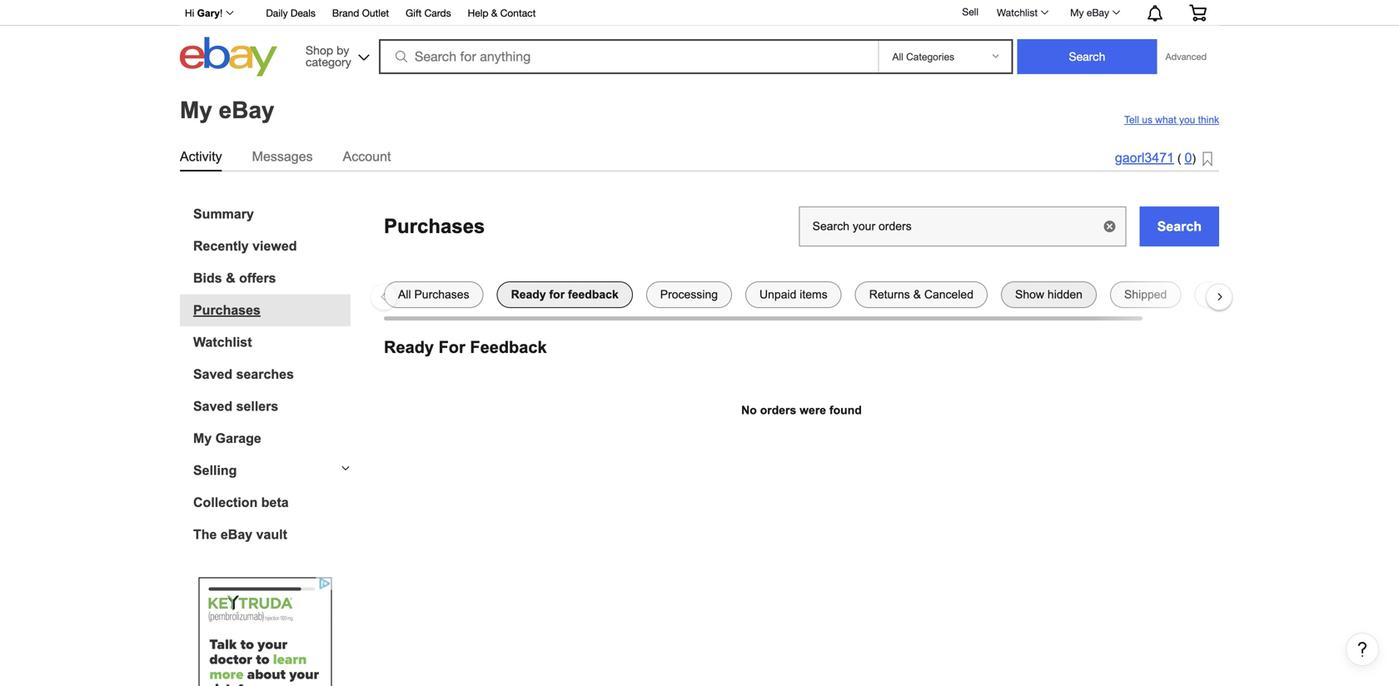 Task type: vqa. For each thing, say whether or not it's contained in the screenshot.
Collection at left bottom
yes



Task type: locate. For each thing, give the bounding box(es) containing it.
deals
[[291, 7, 316, 19]]

1 saved from the top
[[193, 367, 232, 382]]

help & contact link
[[468, 5, 536, 23]]

watchlist link inside account navigation
[[988, 2, 1056, 22]]

0 vertical spatial purchases
[[384, 215, 485, 237]]

gift cards
[[406, 7, 451, 19]]

advanced
[[1166, 51, 1207, 62]]

0 vertical spatial saved
[[193, 367, 232, 382]]

watchlist link down purchases link on the top
[[193, 335, 351, 350]]

1 vertical spatial &
[[226, 271, 235, 286]]

gaorl3471 link
[[1115, 150, 1174, 165]]

watchlist link right 'sell' link
[[988, 2, 1056, 22]]

saved for saved sellers
[[193, 399, 232, 414]]

1 vertical spatial saved
[[193, 399, 232, 414]]

1 horizontal spatial my ebay
[[1070, 7, 1109, 18]]

ebay inside account navigation
[[1087, 7, 1109, 18]]

bids & offers link
[[193, 271, 351, 286]]

0 horizontal spatial &
[[226, 271, 235, 286]]

collection
[[193, 495, 258, 510]]

0 vertical spatial ebay
[[1087, 7, 1109, 18]]

& inside my ebay main content
[[226, 271, 235, 286]]

tell us what you think link
[[1124, 114, 1219, 126]]

& right bids
[[226, 271, 235, 286]]

offers
[[239, 271, 276, 286]]

& for bids
[[226, 271, 235, 286]]

1 vertical spatial watchlist link
[[193, 335, 351, 350]]

watchlist inside my ebay main content
[[193, 335, 252, 350]]

purchases link
[[193, 303, 351, 318]]

my garage
[[193, 431, 261, 446]]

account link
[[343, 146, 391, 167]]

0 horizontal spatial my ebay
[[180, 97, 275, 123]]

0 vertical spatial my
[[1070, 7, 1084, 18]]

1 horizontal spatial watchlist
[[997, 7, 1038, 18]]

2 vertical spatial my
[[193, 431, 212, 446]]

my ebay
[[1070, 7, 1109, 18], [180, 97, 275, 123]]

0 horizontal spatial watchlist
[[193, 335, 252, 350]]

orders
[[760, 404, 796, 417]]

saved searches
[[193, 367, 294, 382]]

watchlist for watchlist "link" in account navigation
[[997, 7, 1038, 18]]

collection beta
[[193, 495, 289, 510]]

& right "help"
[[491, 7, 498, 19]]

garage
[[215, 431, 261, 446]]

watchlist
[[997, 7, 1038, 18], [193, 335, 252, 350]]

my for my ebay link
[[1070, 7, 1084, 18]]

1 vertical spatial my ebay
[[180, 97, 275, 123]]

purchases
[[384, 215, 485, 237], [193, 303, 261, 318]]

2 vertical spatial ebay
[[221, 527, 252, 542]]

bids & offers
[[193, 271, 276, 286]]

watchlist link
[[988, 2, 1056, 22], [193, 335, 351, 350]]

gift
[[406, 7, 422, 19]]

beta
[[261, 495, 289, 510]]

shop by category button
[[298, 37, 373, 73]]

0 horizontal spatial watchlist link
[[193, 335, 351, 350]]

0 horizontal spatial purchases
[[193, 303, 261, 318]]

daily deals link
[[266, 5, 316, 23]]

1 vertical spatial my
[[180, 97, 212, 123]]

viewed
[[252, 239, 297, 254]]

ebay
[[1087, 7, 1109, 18], [219, 97, 275, 123], [221, 527, 252, 542]]

0 vertical spatial watchlist link
[[988, 2, 1056, 22]]

my inside account navigation
[[1070, 7, 1084, 18]]

my ebay main content
[[7, 81, 1393, 686]]

hi gary !
[[185, 7, 223, 19]]

you
[[1179, 114, 1195, 125]]

2 saved from the top
[[193, 399, 232, 414]]

brand outlet link
[[332, 5, 389, 23]]

None submit
[[1017, 39, 1157, 74]]

brand outlet
[[332, 7, 389, 19]]

saved for saved searches
[[193, 367, 232, 382]]

recently
[[193, 239, 249, 254]]

gary
[[197, 7, 220, 19]]

watchlist inside account navigation
[[997, 7, 1038, 18]]

None text field
[[799, 207, 1127, 247]]

account navigation
[[176, 0, 1219, 26]]

(
[[1178, 152, 1181, 165]]

summary link
[[193, 207, 351, 222]]

0 vertical spatial watchlist
[[997, 7, 1038, 18]]

us
[[1142, 114, 1153, 125]]

my
[[1070, 7, 1084, 18], [180, 97, 212, 123], [193, 431, 212, 446]]

saved up my garage
[[193, 399, 232, 414]]

messages
[[252, 149, 313, 164]]

tell
[[1124, 114, 1139, 125]]

help, opens dialogs image
[[1354, 641, 1371, 658]]

ready
[[384, 338, 434, 356]]

searches
[[236, 367, 294, 382]]

for
[[439, 338, 465, 356]]

what
[[1155, 114, 1177, 125]]

shop by category banner
[[176, 0, 1219, 81]]

1 horizontal spatial &
[[491, 7, 498, 19]]

saved
[[193, 367, 232, 382], [193, 399, 232, 414]]

saved up saved sellers
[[193, 367, 232, 382]]

1 horizontal spatial watchlist link
[[988, 2, 1056, 22]]

gaorl3471
[[1115, 150, 1174, 165]]

contact
[[500, 7, 536, 19]]

bids
[[193, 271, 222, 286]]

my garage link
[[193, 431, 351, 446]]

1 vertical spatial watchlist
[[193, 335, 252, 350]]

gaorl3471 ( 0 )
[[1115, 150, 1196, 165]]

0 vertical spatial my ebay
[[1070, 7, 1109, 18]]

the ebay vault link
[[193, 527, 351, 543]]

brand
[[332, 7, 359, 19]]

&
[[491, 7, 498, 19], [226, 271, 235, 286]]

& inside 'link'
[[491, 7, 498, 19]]

the
[[193, 527, 217, 542]]

watchlist up saved searches on the bottom of page
[[193, 335, 252, 350]]

0 vertical spatial &
[[491, 7, 498, 19]]

watchlist right 'sell' link
[[997, 7, 1038, 18]]

search button
[[1140, 207, 1219, 247]]



Task type: describe. For each thing, give the bounding box(es) containing it.
no
[[741, 404, 757, 417]]

tell us what you think
[[1124, 114, 1219, 125]]

messages link
[[252, 146, 313, 167]]

my ebay link
[[1061, 2, 1128, 22]]

1 horizontal spatial purchases
[[384, 215, 485, 237]]

make this page your my ebay homepage image
[[1203, 152, 1213, 167]]

recently viewed
[[193, 239, 297, 254]]

sell
[[962, 6, 979, 18]]

watchlist for watchlist "link" inside my ebay main content
[[193, 335, 252, 350]]

advanced link
[[1157, 40, 1215, 73]]

were
[[800, 404, 826, 417]]

found
[[829, 404, 862, 417]]

ready for feedback
[[384, 338, 547, 356]]

my for "my garage" link
[[193, 431, 212, 446]]

ebay for "the ebay vault" link
[[221, 527, 252, 542]]

)
[[1192, 152, 1196, 165]]

saved searches link
[[193, 367, 351, 382]]

watchlist link inside my ebay main content
[[193, 335, 351, 350]]

category
[[306, 55, 351, 69]]

selling
[[193, 463, 237, 478]]

my ebay inside account navigation
[[1070, 7, 1109, 18]]

feedback
[[470, 338, 547, 356]]

saved sellers
[[193, 399, 278, 414]]

& for help
[[491, 7, 498, 19]]

selling button
[[180, 463, 351, 478]]

help & contact
[[468, 7, 536, 19]]

by
[[337, 43, 349, 57]]

daily deals
[[266, 7, 316, 19]]

shop
[[306, 43, 333, 57]]

shop by category
[[306, 43, 351, 69]]

search
[[1157, 219, 1202, 234]]

your shopping cart image
[[1188, 4, 1208, 21]]

!
[[220, 7, 223, 19]]

cards
[[424, 7, 451, 19]]

advertisement region
[[199, 578, 332, 686]]

help
[[468, 7, 488, 19]]

saved sellers link
[[193, 399, 351, 414]]

daily
[[266, 7, 288, 19]]

sellers
[[236, 399, 278, 414]]

1 vertical spatial ebay
[[219, 97, 275, 123]]

0 link
[[1185, 150, 1192, 165]]

outlet
[[362, 7, 389, 19]]

recently viewed link
[[193, 239, 351, 254]]

ebay for my ebay link
[[1087, 7, 1109, 18]]

account
[[343, 149, 391, 164]]

vault
[[256, 527, 287, 542]]

hi
[[185, 7, 194, 19]]

none submit inside shop by category banner
[[1017, 39, 1157, 74]]

think
[[1198, 114, 1219, 125]]

summary
[[193, 207, 254, 222]]

activity link
[[180, 146, 222, 167]]

the ebay vault
[[193, 527, 287, 542]]

gift cards link
[[406, 5, 451, 23]]

no orders were found
[[741, 404, 862, 417]]

my ebay inside main content
[[180, 97, 275, 123]]

activity
[[180, 149, 222, 164]]

collection beta link
[[193, 495, 351, 511]]

1 vertical spatial purchases
[[193, 303, 261, 318]]

sell link
[[955, 6, 986, 18]]

0
[[1185, 150, 1192, 165]]

Search for anything text field
[[381, 41, 875, 72]]

none text field inside my ebay main content
[[799, 207, 1127, 247]]



